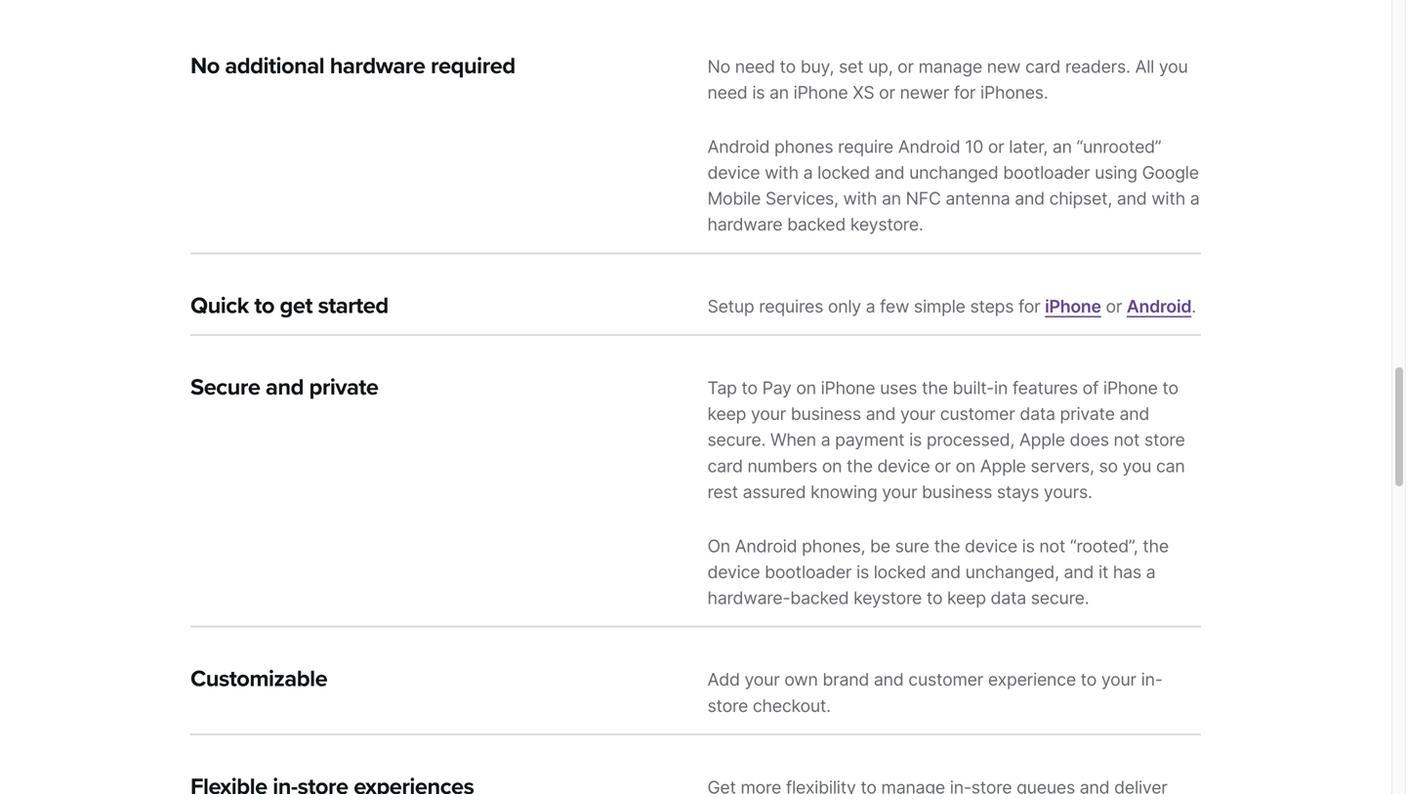 Task type: locate. For each thing, give the bounding box(es) containing it.
store
[[1145, 429, 1185, 450], [708, 695, 748, 716]]

0 vertical spatial data
[[1020, 403, 1056, 424]]

a inside tap to pay on iphone uses the built-in features of iphone to keep your business and your customer data private and secure. when a payment is processed, apple does not store card numbers on the device or on apple servers, so you can rest assured knowing your business stays yours.
[[821, 429, 831, 450]]

1 vertical spatial card
[[708, 455, 743, 476]]

you right all
[[1159, 56, 1188, 77]]

1 vertical spatial hardware
[[708, 214, 783, 235]]

secure. down unchanged,
[[1031, 587, 1089, 608]]

customer left experience
[[909, 669, 984, 690]]

1 horizontal spatial card
[[1025, 56, 1061, 77]]

to right experience
[[1081, 669, 1097, 690]]

or right the xs
[[879, 82, 895, 103]]

secure. up numbers
[[708, 429, 766, 450]]

or right 10 at the top right of the page
[[988, 136, 1005, 157]]

iphone right steps
[[1045, 296, 1101, 317]]

no
[[190, 52, 220, 79], [708, 56, 731, 77]]

0 vertical spatial customer
[[940, 403, 1015, 424]]

keep inside the on android phones, be sure the device is not "rooted", the device bootloader is locked and unchanged, and it has a hardware-backed keystore to keep data secure.
[[947, 587, 986, 608]]

a right when
[[821, 429, 831, 450]]

0 vertical spatial business
[[791, 403, 861, 424]]

0 vertical spatial an
[[770, 82, 789, 103]]

apple up servers,
[[1020, 429, 1065, 450]]

with up services,
[[765, 162, 799, 183]]

not
[[1114, 429, 1140, 450], [1040, 535, 1066, 556]]

0 vertical spatial bootloader
[[1003, 162, 1090, 183]]

card up iphones.
[[1025, 56, 1061, 77]]

an up keystore.
[[882, 188, 901, 209]]

no inside 'no need to buy, set up, or manage new card readers. all you need is an iphone xs or newer for iphones.'
[[708, 56, 731, 77]]

mobile
[[708, 188, 761, 209]]

card inside 'no need to buy, set up, or manage new card readers. all you need is an iphone xs or newer for iphones.'
[[1025, 56, 1061, 77]]

1 vertical spatial keep
[[947, 587, 986, 608]]

0 horizontal spatial business
[[791, 403, 861, 424]]

1 vertical spatial secure.
[[1031, 587, 1089, 608]]

required
[[431, 52, 515, 79]]

private up does
[[1060, 403, 1115, 424]]

1 vertical spatial apple
[[980, 455, 1026, 476]]

0 horizontal spatial store
[[708, 695, 748, 716]]

setup requires only a few simple steps for iphone or android .
[[708, 296, 1196, 317]]

1 vertical spatial locked
[[874, 561, 926, 582]]

0 horizontal spatial an
[[770, 82, 789, 103]]

hardware left required
[[330, 52, 425, 79]]

to
[[780, 56, 796, 77], [254, 292, 274, 319], [742, 377, 758, 398], [1163, 377, 1179, 398], [927, 587, 943, 608], [1081, 669, 1097, 690]]

1 horizontal spatial on
[[822, 455, 842, 476]]

when
[[770, 429, 816, 450]]

hardware-
[[708, 587, 790, 608]]

hardware down mobile
[[708, 214, 783, 235]]

antenna
[[946, 188, 1010, 209]]

store up can
[[1145, 429, 1185, 450]]

quick to get started
[[190, 292, 388, 319]]

card up rest
[[708, 455, 743, 476]]

1 horizontal spatial bootloader
[[1003, 162, 1090, 183]]

no for no need to buy, set up, or manage new card readers. all you need is an iphone xs or newer for iphones.
[[708, 56, 731, 77]]

1 vertical spatial customer
[[909, 669, 984, 690]]

not inside tap to pay on iphone uses the built-in features of iphone to keep your business and your customer data private and secure. when a payment is processed, apple does not store card numbers on the device or on apple servers, so you can rest assured knowing your business stays yours.
[[1114, 429, 1140, 450]]

additional
[[225, 52, 324, 79]]

1 vertical spatial private
[[1060, 403, 1115, 424]]

with down google
[[1152, 188, 1186, 209]]

1 horizontal spatial you
[[1159, 56, 1188, 77]]

or
[[898, 56, 914, 77], [879, 82, 895, 103], [988, 136, 1005, 157], [1106, 296, 1122, 317], [935, 455, 951, 476]]

"unrooted"
[[1077, 136, 1162, 157]]

iphone inside 'no need to buy, set up, or manage new card readers. all you need is an iphone xs or newer for iphones.'
[[794, 82, 848, 103]]

0 horizontal spatial hardware
[[330, 52, 425, 79]]

bootloader
[[1003, 162, 1090, 183], [765, 561, 852, 582]]

you inside tap to pay on iphone uses the built-in features of iphone to keep your business and your customer data private and secure. when a payment is processed, apple does not store card numbers on the device or on apple servers, so you can rest assured knowing your business stays yours.
[[1123, 455, 1152, 476]]

device up mobile
[[708, 162, 760, 183]]

uses
[[880, 377, 917, 398]]

phones
[[775, 136, 833, 157]]

bootloader down phones,
[[765, 561, 852, 582]]

keystore.
[[851, 214, 924, 235]]

keystore
[[854, 587, 922, 608]]

0 vertical spatial apple
[[1020, 429, 1065, 450]]

1 horizontal spatial for
[[1019, 296, 1041, 317]]

data down "features"
[[1020, 403, 1056, 424]]

or inside android phones require android 10 or later, an "unrooted" device with a locked and unchanged bootloader using google mobile services, with an nfc antenna and chipset, and with a hardware backed keystore.
[[988, 136, 1005, 157]]

1 vertical spatial need
[[708, 82, 748, 103]]

0 vertical spatial secure.
[[708, 429, 766, 450]]

iphone link
[[1045, 296, 1101, 317]]

on up knowing
[[822, 455, 842, 476]]

0 horizontal spatial keep
[[708, 403, 746, 424]]

keep down unchanged,
[[947, 587, 986, 608]]

store down 'add'
[[708, 695, 748, 716]]

and inside "add your own brand and customer experience to your in- store checkout."
[[874, 669, 904, 690]]

on
[[796, 377, 816, 398], [822, 455, 842, 476], [956, 455, 976, 476]]

to right keystore
[[927, 587, 943, 608]]

apple up stays
[[980, 455, 1026, 476]]

0 horizontal spatial not
[[1040, 535, 1066, 556]]

1 vertical spatial you
[[1123, 455, 1152, 476]]

is
[[752, 82, 765, 103], [909, 429, 922, 450], [1022, 535, 1035, 556], [857, 561, 869, 582]]

android
[[708, 136, 770, 157], [898, 136, 961, 157], [1127, 296, 1192, 317], [735, 535, 797, 556]]

business down the processed,
[[922, 481, 992, 502]]

new
[[987, 56, 1021, 77]]

bootloader inside android phones require android 10 or later, an "unrooted" device with a locked and unchanged bootloader using google mobile services, with an nfc antenna and chipset, and with a hardware backed keystore.
[[1003, 162, 1090, 183]]

android right on
[[735, 535, 797, 556]]

with up keystore.
[[843, 188, 877, 209]]

up,
[[868, 56, 893, 77]]

2 horizontal spatial with
[[1152, 188, 1186, 209]]

1 vertical spatial data
[[991, 587, 1026, 608]]

secure.
[[708, 429, 766, 450], [1031, 587, 1089, 608]]

keep down 'tap'
[[708, 403, 746, 424]]

card
[[1025, 56, 1061, 77], [708, 455, 743, 476]]

private down "started"
[[309, 373, 378, 401]]

customer down built-
[[940, 403, 1015, 424]]

for right steps
[[1019, 296, 1041, 317]]

10
[[965, 136, 984, 157]]

0 vertical spatial keep
[[708, 403, 746, 424]]

1 horizontal spatial store
[[1145, 429, 1185, 450]]

backed down phones,
[[790, 587, 849, 608]]

private inside tap to pay on iphone uses the built-in features of iphone to keep your business and your customer data private and secure. when a payment is processed, apple does not store card numbers on the device or on apple servers, so you can rest assured knowing your business stays yours.
[[1060, 403, 1115, 424]]

backed
[[787, 214, 846, 235], [790, 587, 849, 608]]

locked down require
[[818, 162, 870, 183]]

add your own brand and customer experience to your in- store checkout.
[[708, 669, 1163, 716]]

not up unchanged,
[[1040, 535, 1066, 556]]

1 vertical spatial bootloader
[[765, 561, 852, 582]]

you
[[1159, 56, 1188, 77], [1123, 455, 1152, 476]]

a
[[803, 162, 813, 183], [1190, 188, 1200, 209], [866, 296, 876, 317], [821, 429, 831, 450], [1146, 561, 1156, 582]]

business up when
[[791, 403, 861, 424]]

1 horizontal spatial keep
[[947, 587, 986, 608]]

or inside tap to pay on iphone uses the built-in features of iphone to keep your business and your customer data private and secure. when a payment is processed, apple does not store card numbers on the device or on apple servers, so you can rest assured knowing your business stays yours.
[[935, 455, 951, 476]]

0 vertical spatial not
[[1114, 429, 1140, 450]]

for
[[954, 82, 976, 103], [1019, 296, 1041, 317]]

1 horizontal spatial secure.
[[1031, 587, 1089, 608]]

need
[[735, 56, 775, 77], [708, 82, 748, 103]]

0 vertical spatial you
[[1159, 56, 1188, 77]]

newer
[[900, 82, 949, 103]]

and
[[875, 162, 905, 183], [1015, 188, 1045, 209], [1117, 188, 1147, 209], [266, 373, 304, 401], [866, 403, 896, 424], [1120, 403, 1150, 424], [931, 561, 961, 582], [1064, 561, 1094, 582], [874, 669, 904, 690]]

0 horizontal spatial card
[[708, 455, 743, 476]]

1 vertical spatial store
[[708, 695, 748, 716]]

sure
[[895, 535, 930, 556]]

get
[[280, 292, 313, 319]]

apple
[[1020, 429, 1065, 450], [980, 455, 1026, 476]]

services,
[[766, 188, 839, 209]]

few
[[880, 296, 909, 317]]

0 horizontal spatial for
[[954, 82, 976, 103]]

0 horizontal spatial private
[[309, 373, 378, 401]]

bootloader down "later,"
[[1003, 162, 1090, 183]]

0 vertical spatial hardware
[[330, 52, 425, 79]]

own
[[785, 669, 818, 690]]

does
[[1070, 429, 1109, 450]]

to left buy,
[[780, 56, 796, 77]]

0 horizontal spatial bootloader
[[765, 561, 852, 582]]

a right has
[[1146, 561, 1156, 582]]

you inside 'no need to buy, set up, or manage new card readers. all you need is an iphone xs or newer for iphones.'
[[1159, 56, 1188, 77]]

it
[[1099, 561, 1109, 582]]

is inside tap to pay on iphone uses the built-in features of iphone to keep your business and your customer data private and secure. when a payment is processed, apple does not store card numbers on the device or on apple servers, so you can rest assured knowing your business stays yours.
[[909, 429, 922, 450]]

for down "manage"
[[954, 82, 976, 103]]

1 horizontal spatial business
[[922, 481, 992, 502]]

brand
[[823, 669, 869, 690]]

to inside "add your own brand and customer experience to your in- store checkout."
[[1081, 669, 1097, 690]]

the down payment
[[847, 455, 873, 476]]

no for no additional hardware required
[[190, 52, 220, 79]]

1 vertical spatial not
[[1040, 535, 1066, 556]]

1 horizontal spatial an
[[882, 188, 901, 209]]

keep
[[708, 403, 746, 424], [947, 587, 986, 608]]

1 vertical spatial backed
[[790, 587, 849, 608]]

0 horizontal spatial secure.
[[708, 429, 766, 450]]

0 horizontal spatial locked
[[818, 162, 870, 183]]

the
[[922, 377, 948, 398], [847, 455, 873, 476], [934, 535, 960, 556], [1143, 535, 1169, 556]]

an right "later,"
[[1053, 136, 1072, 157]]

the right uses
[[922, 377, 948, 398]]

not up the so
[[1114, 429, 1140, 450]]

0 vertical spatial locked
[[818, 162, 870, 183]]

2 horizontal spatial an
[[1053, 136, 1072, 157]]

a down phones in the right of the page
[[803, 162, 813, 183]]

0 vertical spatial backed
[[787, 214, 846, 235]]

on down the processed,
[[956, 455, 976, 476]]

customer
[[940, 403, 1015, 424], [909, 669, 984, 690]]

1 horizontal spatial private
[[1060, 403, 1115, 424]]

1 horizontal spatial no
[[708, 56, 731, 77]]

a left few
[[866, 296, 876, 317]]

0 vertical spatial for
[[954, 82, 976, 103]]

device up unchanged,
[[965, 535, 1018, 556]]

1 horizontal spatial not
[[1114, 429, 1140, 450]]

0 vertical spatial card
[[1025, 56, 1061, 77]]

the right "rooted",
[[1143, 535, 1169, 556]]

1 horizontal spatial locked
[[874, 561, 926, 582]]

your up sure
[[882, 481, 917, 502]]

private
[[309, 373, 378, 401], [1060, 403, 1115, 424]]

an up phones in the right of the page
[[770, 82, 789, 103]]

on right pay
[[796, 377, 816, 398]]

backed down services,
[[787, 214, 846, 235]]

0 vertical spatial store
[[1145, 429, 1185, 450]]

is inside 'no need to buy, set up, or manage new card readers. all you need is an iphone xs or newer for iphones.'
[[752, 82, 765, 103]]

card inside tap to pay on iphone uses the built-in features of iphone to keep your business and your customer data private and secure. when a payment is processed, apple does not store card numbers on the device or on apple servers, so you can rest assured knowing your business stays yours.
[[708, 455, 743, 476]]

you right the so
[[1123, 455, 1152, 476]]

yours.
[[1044, 481, 1093, 502]]

device down payment
[[878, 455, 930, 476]]

locked
[[818, 162, 870, 183], [874, 561, 926, 582]]

data down unchanged,
[[991, 587, 1026, 608]]

setup
[[708, 296, 754, 317]]

0 horizontal spatial you
[[1123, 455, 1152, 476]]

.
[[1192, 296, 1196, 317]]

"rooted",
[[1070, 535, 1138, 556]]

your
[[751, 403, 786, 424], [900, 403, 936, 424], [882, 481, 917, 502], [745, 669, 780, 690], [1102, 669, 1137, 690]]

iphone down buy,
[[794, 82, 848, 103]]

0 horizontal spatial no
[[190, 52, 220, 79]]

stays
[[997, 481, 1039, 502]]

to inside 'no need to buy, set up, or manage new card readers. all you need is an iphone xs or newer for iphones.'
[[780, 56, 796, 77]]

or down the processed,
[[935, 455, 951, 476]]

only
[[828, 296, 861, 317]]

1 horizontal spatial hardware
[[708, 214, 783, 235]]

locked up keystore
[[874, 561, 926, 582]]

with
[[765, 162, 799, 183], [843, 188, 877, 209], [1152, 188, 1186, 209]]



Task type: describe. For each thing, give the bounding box(es) containing it.
in-
[[1141, 669, 1163, 690]]

your left 'in-'
[[1102, 669, 1137, 690]]

the right sure
[[934, 535, 960, 556]]

set
[[839, 56, 864, 77]]

add
[[708, 669, 740, 690]]

store inside tap to pay on iphone uses the built-in features of iphone to keep your business and your customer data private and secure. when a payment is processed, apple does not store card numbers on the device or on apple servers, so you can rest assured knowing your business stays yours.
[[1145, 429, 1185, 450]]

require
[[838, 136, 894, 157]]

your down uses
[[900, 403, 936, 424]]

experience
[[988, 669, 1076, 690]]

2 horizontal spatial on
[[956, 455, 976, 476]]

pay
[[762, 377, 792, 398]]

customizable
[[190, 665, 327, 693]]

using
[[1095, 162, 1138, 183]]

secure and private
[[190, 373, 378, 401]]

android up unchanged
[[898, 136, 961, 157]]

on
[[708, 535, 730, 556]]

google
[[1142, 162, 1199, 183]]

to up can
[[1163, 377, 1179, 398]]

hardware inside android phones require android 10 or later, an "unrooted" device with a locked and unchanged bootloader using google mobile services, with an nfc antenna and chipset, and with a hardware backed keystore.
[[708, 214, 783, 235]]

secure
[[190, 373, 260, 401]]

2 vertical spatial an
[[882, 188, 901, 209]]

knowing
[[811, 481, 878, 502]]

payment
[[835, 429, 905, 450]]

1 horizontal spatial with
[[843, 188, 877, 209]]

tap
[[708, 377, 737, 398]]

can
[[1156, 455, 1185, 476]]

nfc
[[906, 188, 941, 209]]

0 vertical spatial need
[[735, 56, 775, 77]]

all
[[1135, 56, 1155, 77]]

tap to pay on iphone uses the built-in features of iphone to keep your business and your customer data private and secure. when a payment is processed, apple does not store card numbers on the device or on apple servers, so you can rest assured knowing your business stays yours.
[[708, 377, 1185, 502]]

device inside tap to pay on iphone uses the built-in features of iphone to keep your business and your customer data private and secure. when a payment is processed, apple does not store card numbers on the device or on apple servers, so you can rest assured knowing your business stays yours.
[[878, 455, 930, 476]]

secure. inside the on android phones, be sure the device is not "rooted", the device bootloader is locked and unchanged, and it has a hardware-backed keystore to keep data secure.
[[1031, 587, 1089, 608]]

later,
[[1009, 136, 1048, 157]]

0 horizontal spatial on
[[796, 377, 816, 398]]

device down on
[[708, 561, 760, 582]]

0 vertical spatial private
[[309, 373, 378, 401]]

built-
[[953, 377, 994, 398]]

your down pay
[[751, 403, 786, 424]]

requires
[[759, 296, 823, 317]]

data inside the on android phones, be sure the device is not "rooted", the device bootloader is locked and unchanged, and it has a hardware-backed keystore to keep data secure.
[[991, 587, 1026, 608]]

an inside 'no need to buy, set up, or manage new card readers. all you need is an iphone xs or newer for iphones.'
[[770, 82, 789, 103]]

1 vertical spatial business
[[922, 481, 992, 502]]

iphones.
[[981, 82, 1048, 103]]

android inside the on android phones, be sure the device is not "rooted", the device bootloader is locked and unchanged, and it has a hardware-backed keystore to keep data secure.
[[735, 535, 797, 556]]

store inside "add your own brand and customer experience to your in- store checkout."
[[708, 695, 748, 716]]

iphone left uses
[[821, 377, 875, 398]]

so
[[1099, 455, 1118, 476]]

features
[[1013, 377, 1078, 398]]

android up mobile
[[708, 136, 770, 157]]

android phones require android 10 or later, an "unrooted" device with a locked and unchanged bootloader using google mobile services, with an nfc antenna and chipset, and with a hardware backed keystore.
[[708, 136, 1200, 235]]

xs
[[853, 82, 875, 103]]

android link
[[1127, 296, 1192, 317]]

locked inside the on android phones, be sure the device is not "rooted", the device bootloader is locked and unchanged, and it has a hardware-backed keystore to keep data secure.
[[874, 561, 926, 582]]

a inside the on android phones, be sure the device is not "rooted", the device bootloader is locked and unchanged, and it has a hardware-backed keystore to keep data secure.
[[1146, 561, 1156, 582]]

or right iphone link
[[1106, 296, 1122, 317]]

steps
[[970, 296, 1014, 317]]

manage
[[919, 56, 983, 77]]

no need to buy, set up, or manage new card readers. all you need is an iphone xs or newer for iphones.
[[708, 56, 1188, 103]]

keep inside tap to pay on iphone uses the built-in features of iphone to keep your business and your customer data private and secure. when a payment is processed, apple does not store card numbers on the device or on apple servers, so you can rest assured knowing your business stays yours.
[[708, 403, 746, 424]]

customer inside tap to pay on iphone uses the built-in features of iphone to keep your business and your customer data private and secure. when a payment is processed, apple does not store card numbers on the device or on apple servers, so you can rest assured knowing your business stays yours.
[[940, 403, 1015, 424]]

data inside tap to pay on iphone uses the built-in features of iphone to keep your business and your customer data private and secure. when a payment is processed, apple does not store card numbers on the device or on apple servers, so you can rest assured knowing your business stays yours.
[[1020, 403, 1056, 424]]

android right iphone link
[[1127, 296, 1192, 317]]

assured
[[743, 481, 806, 502]]

has
[[1113, 561, 1142, 582]]

numbers
[[748, 455, 818, 476]]

1 vertical spatial an
[[1053, 136, 1072, 157]]

backed inside the on android phones, be sure the device is not "rooted", the device bootloader is locked and unchanged, and it has a hardware-backed keystore to keep data secure.
[[790, 587, 849, 608]]

chipset,
[[1050, 188, 1112, 209]]

to left get at left
[[254, 292, 274, 319]]

in
[[994, 377, 1008, 398]]

to left pay
[[742, 377, 758, 398]]

be
[[870, 535, 891, 556]]

to inside the on android phones, be sure the device is not "rooted", the device bootloader is locked and unchanged, and it has a hardware-backed keystore to keep data secure.
[[927, 587, 943, 608]]

unchanged,
[[966, 561, 1059, 582]]

iphone right "of"
[[1104, 377, 1158, 398]]

quick
[[190, 292, 249, 319]]

for inside 'no need to buy, set up, or manage new card readers. all you need is an iphone xs or newer for iphones.'
[[954, 82, 976, 103]]

secure. inside tap to pay on iphone uses the built-in features of iphone to keep your business and your customer data private and secure. when a payment is processed, apple does not store card numbers on the device or on apple servers, so you can rest assured knowing your business stays yours.
[[708, 429, 766, 450]]

started
[[318, 292, 388, 319]]

processed,
[[927, 429, 1015, 450]]

checkout.
[[753, 695, 831, 716]]

rest
[[708, 481, 738, 502]]

bootloader inside the on android phones, be sure the device is not "rooted", the device bootloader is locked and unchanged, and it has a hardware-backed keystore to keep data secure.
[[765, 561, 852, 582]]

not inside the on android phones, be sure the device is not "rooted", the device bootloader is locked and unchanged, and it has a hardware-backed keystore to keep data secure.
[[1040, 535, 1066, 556]]

a down google
[[1190, 188, 1200, 209]]

0 horizontal spatial with
[[765, 162, 799, 183]]

or right 'up,'
[[898, 56, 914, 77]]

phones,
[[802, 535, 866, 556]]

of
[[1083, 377, 1099, 398]]

buy,
[[801, 56, 834, 77]]

simple
[[914, 296, 966, 317]]

no additional hardware required
[[190, 52, 515, 79]]

readers.
[[1065, 56, 1131, 77]]

unchanged
[[909, 162, 999, 183]]

backed inside android phones require android 10 or later, an "unrooted" device with a locked and unchanged bootloader using google mobile services, with an nfc antenna and chipset, and with a hardware backed keystore.
[[787, 214, 846, 235]]

device inside android phones require android 10 or later, an "unrooted" device with a locked and unchanged bootloader using google mobile services, with an nfc antenna and chipset, and with a hardware backed keystore.
[[708, 162, 760, 183]]

servers,
[[1031, 455, 1095, 476]]

customer inside "add your own brand and customer experience to your in- store checkout."
[[909, 669, 984, 690]]

locked inside android phones require android 10 or later, an "unrooted" device with a locked and unchanged bootloader using google mobile services, with an nfc antenna and chipset, and with a hardware backed keystore.
[[818, 162, 870, 183]]

on android phones, be sure the device is not "rooted", the device bootloader is locked and unchanged, and it has a hardware-backed keystore to keep data secure.
[[708, 535, 1169, 608]]

your right 'add'
[[745, 669, 780, 690]]

1 vertical spatial for
[[1019, 296, 1041, 317]]



Task type: vqa. For each thing, say whether or not it's contained in the screenshot.
tips
no



